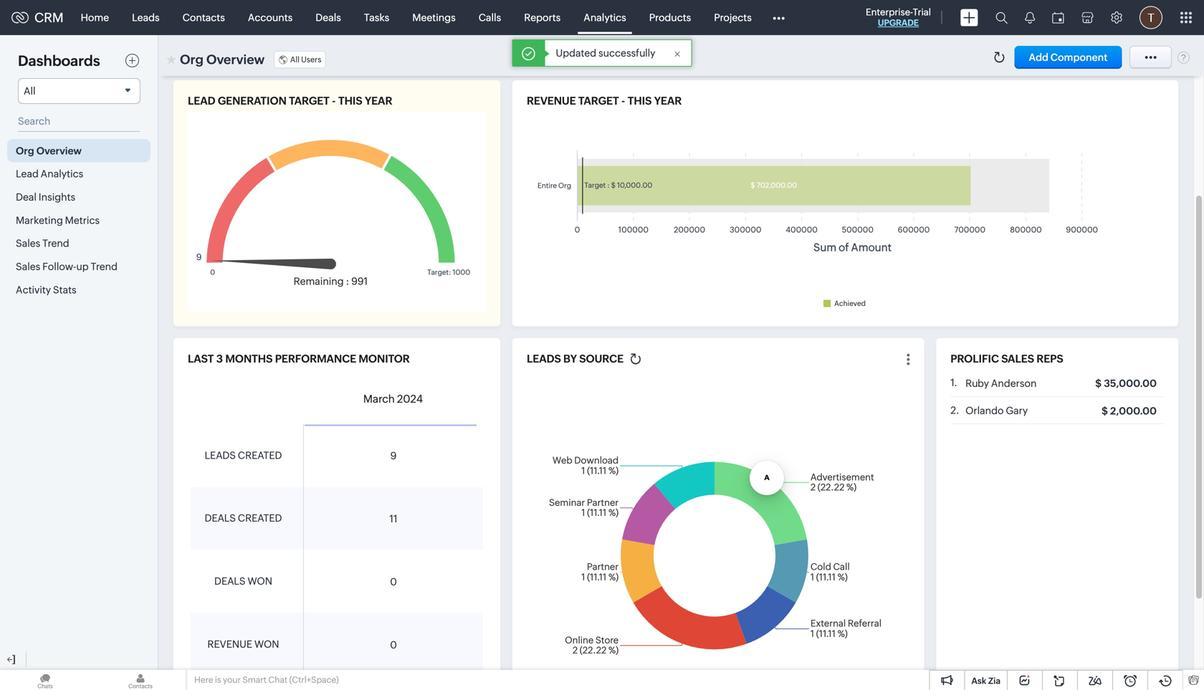 Task type: locate. For each thing, give the bounding box(es) containing it.
0 vertical spatial leads
[[527, 353, 561, 365]]

1 vertical spatial 0
[[390, 639, 397, 651]]

0 horizontal spatial this
[[338, 95, 362, 107]]

0 vertical spatial overview
[[206, 52, 265, 67]]

org overview up 'lead analytics'
[[16, 145, 82, 156]]

0 horizontal spatial org overview
[[16, 145, 82, 156]]

performance
[[275, 353, 356, 365]]

0 vertical spatial created
[[238, 450, 282, 461]]

up
[[76, 261, 89, 272]]

trend
[[42, 238, 69, 249], [91, 261, 118, 272]]

all for all
[[24, 85, 36, 97]]

1 horizontal spatial leads
[[527, 353, 561, 365]]

analytics up "updated successfully"
[[584, 12, 626, 23]]

upgrade
[[878, 18, 919, 28]]

created up deals created
[[238, 450, 282, 461]]

monitor
[[359, 353, 410, 365]]

ask
[[971, 676, 986, 686]]

crm link
[[11, 10, 63, 25]]

leads link
[[121, 0, 171, 35]]

0 horizontal spatial trend
[[42, 238, 69, 249]]

all down dashboards
[[24, 85, 36, 97]]

all inside field
[[24, 85, 36, 97]]

9
[[390, 450, 397, 462]]

here is your smart chat (ctrl+space)
[[194, 675, 339, 685]]

zia
[[988, 676, 1001, 686]]

sales
[[16, 238, 40, 249], [16, 261, 40, 272]]

deals up revenue won
[[214, 576, 245, 587]]

Search text field
[[18, 111, 140, 132]]

org overview down contacts
[[180, 52, 265, 67]]

1 horizontal spatial this
[[628, 95, 652, 107]]

1 vertical spatial all
[[24, 85, 36, 97]]

sales follow-up trend link
[[7, 255, 151, 278]]

sales
[[1001, 353, 1034, 365]]

won up here is your smart chat (ctrl+space)
[[254, 639, 279, 650]]

crm
[[34, 10, 63, 25]]

0 vertical spatial won
[[248, 576, 272, 587]]

smart
[[243, 675, 267, 685]]

overview up generation
[[206, 52, 265, 67]]

0 vertical spatial all
[[290, 55, 300, 64]]

profile image
[[1140, 6, 1163, 29]]

1 vertical spatial leads
[[205, 450, 236, 461]]

target down "updated successfully"
[[578, 95, 619, 107]]

overview up 'lead analytics'
[[36, 145, 82, 156]]

prolific
[[951, 353, 999, 365]]

lead
[[16, 168, 39, 180]]

anderson
[[991, 378, 1037, 389]]

profile element
[[1131, 0, 1171, 35]]

leads left "by"
[[527, 353, 561, 365]]

1 vertical spatial won
[[254, 639, 279, 650]]

users
[[301, 55, 321, 64]]

1 vertical spatial trend
[[91, 261, 118, 272]]

deal insights
[[16, 191, 75, 203]]

deals created
[[205, 513, 282, 524]]

0 horizontal spatial leads
[[205, 450, 236, 461]]

$
[[1095, 378, 1102, 389], [1102, 405, 1108, 417]]

create menu image
[[960, 9, 978, 26]]

0 vertical spatial deals
[[205, 513, 236, 524]]

sales trend
[[16, 238, 69, 249]]

tasks
[[364, 12, 389, 23]]

successfully
[[598, 47, 655, 59]]

1 0 from the top
[[390, 576, 397, 588]]

2 sales from the top
[[16, 261, 40, 272]]

sales up activity
[[16, 261, 40, 272]]

1 year from the left
[[365, 95, 392, 107]]

0 vertical spatial org overview
[[180, 52, 265, 67]]

generation
[[218, 95, 287, 107]]

target down users
[[289, 95, 330, 107]]

deals for deals won
[[214, 576, 245, 587]]

overview
[[206, 52, 265, 67], [36, 145, 82, 156]]

accounts
[[248, 12, 293, 23]]

analytics
[[584, 12, 626, 23], [41, 168, 83, 180]]

1 horizontal spatial year
[[654, 95, 682, 107]]

3
[[216, 353, 223, 365]]

target
[[289, 95, 330, 107], [578, 95, 619, 107]]

sales for sales trend
[[16, 238, 40, 249]]

sales down marketing
[[16, 238, 40, 249]]

by
[[563, 353, 577, 365]]

1 vertical spatial org
[[16, 145, 34, 156]]

0
[[390, 576, 397, 588], [390, 639, 397, 651]]

2 year from the left
[[654, 95, 682, 107]]

0 vertical spatial revenue
[[527, 95, 576, 107]]

all for all users
[[290, 55, 300, 64]]

lead analytics link
[[7, 162, 151, 185]]

1 vertical spatial analytics
[[41, 168, 83, 180]]

1 horizontal spatial analytics
[[584, 12, 626, 23]]

created
[[238, 450, 282, 461], [238, 513, 282, 524]]

created down leads created
[[238, 513, 282, 524]]

0 horizontal spatial revenue
[[207, 639, 252, 650]]

0 for deals won
[[390, 576, 397, 588]]

1 horizontal spatial revenue
[[527, 95, 576, 107]]

35,000.00
[[1104, 378, 1157, 389]]

$ left the "35,000.00"
[[1095, 378, 1102, 389]]

1 vertical spatial overview
[[36, 145, 82, 156]]

0 horizontal spatial all
[[24, 85, 36, 97]]

analytics up insights
[[41, 168, 83, 180]]

1 created from the top
[[238, 450, 282, 461]]

0 vertical spatial trend
[[42, 238, 69, 249]]

trend down marketing metrics
[[42, 238, 69, 249]]

2.
[[951, 405, 959, 416]]

signals image
[[1025, 11, 1035, 24]]

signals element
[[1016, 0, 1044, 35]]

0 vertical spatial analytics
[[584, 12, 626, 23]]

analytics inside lead analytics link
[[41, 168, 83, 180]]

leads up deals created
[[205, 450, 236, 461]]

1 horizontal spatial org overview
[[180, 52, 265, 67]]

0 horizontal spatial org
[[16, 145, 34, 156]]

1 vertical spatial deals
[[214, 576, 245, 587]]

updated successfully
[[556, 47, 655, 59]]

2 0 from the top
[[390, 639, 397, 651]]

All field
[[18, 78, 140, 104]]

trend right the up
[[91, 261, 118, 272]]

gary
[[1006, 405, 1028, 417]]

0 horizontal spatial analytics
[[41, 168, 83, 180]]

contacts link
[[171, 0, 236, 35]]

all
[[290, 55, 300, 64], [24, 85, 36, 97]]

0 vertical spatial sales
[[16, 238, 40, 249]]

1 horizontal spatial trend
[[91, 261, 118, 272]]

won
[[248, 576, 272, 587], [254, 639, 279, 650]]

org
[[180, 52, 204, 67], [16, 145, 34, 156]]

march
[[363, 393, 395, 405]]

this
[[338, 95, 362, 107], [628, 95, 652, 107]]

sales for sales follow-up trend
[[16, 261, 40, 272]]

2,000.00
[[1110, 405, 1157, 417]]

1 - from the left
[[332, 95, 336, 107]]

org inside org overview link
[[16, 145, 34, 156]]

0 vertical spatial $
[[1095, 378, 1102, 389]]

projects
[[714, 12, 752, 23]]

1 vertical spatial created
[[238, 513, 282, 524]]

contacts
[[182, 12, 225, 23]]

1 vertical spatial revenue
[[207, 639, 252, 650]]

-
[[332, 95, 336, 107], [621, 95, 625, 107]]

leads created
[[205, 450, 282, 461]]

logo image
[[11, 12, 29, 23]]

1 vertical spatial $
[[1102, 405, 1108, 417]]

1 vertical spatial org overview
[[16, 145, 82, 156]]

1 horizontal spatial overview
[[206, 52, 265, 67]]

won down deals created
[[248, 576, 272, 587]]

sales inside "link"
[[16, 238, 40, 249]]

contacts image
[[95, 670, 186, 690]]

org up lead
[[16, 145, 34, 156]]

revenue up your
[[207, 639, 252, 650]]

all left users
[[290, 55, 300, 64]]

your
[[223, 675, 241, 685]]

accounts link
[[236, 0, 304, 35]]

0 horizontal spatial overview
[[36, 145, 82, 156]]

deals link
[[304, 0, 353, 35]]

1 horizontal spatial -
[[621, 95, 625, 107]]

leads
[[527, 353, 561, 365], [205, 450, 236, 461]]

Other Modules field
[[763, 6, 794, 29]]

0 horizontal spatial target
[[289, 95, 330, 107]]

sales follow-up trend
[[16, 261, 118, 272]]

$ left "2,000.00"
[[1102, 405, 1108, 417]]

revenue for revenue target - this year
[[527, 95, 576, 107]]

1 horizontal spatial target
[[578, 95, 619, 107]]

ruby anderson
[[965, 378, 1037, 389]]

0 vertical spatial 0
[[390, 576, 397, 588]]

None button
[[1015, 46, 1122, 69]]

0 vertical spatial org
[[180, 52, 204, 67]]

meetings link
[[401, 0, 467, 35]]

tasks link
[[353, 0, 401, 35]]

1 vertical spatial sales
[[16, 261, 40, 272]]

1 horizontal spatial all
[[290, 55, 300, 64]]

org overview
[[180, 52, 265, 67], [16, 145, 82, 156]]

org up lead on the top
[[180, 52, 204, 67]]

$ for $ 35,000.00
[[1095, 378, 1102, 389]]

reports
[[524, 12, 561, 23]]

0 horizontal spatial -
[[332, 95, 336, 107]]

2 created from the top
[[238, 513, 282, 524]]

1 sales from the top
[[16, 238, 40, 249]]

deals up deals won
[[205, 513, 236, 524]]

leads
[[132, 12, 160, 23]]

revenue down "updated" on the top of page
[[527, 95, 576, 107]]

won for revenue won
[[254, 639, 279, 650]]

0 horizontal spatial year
[[365, 95, 392, 107]]

revenue target - this year
[[527, 95, 682, 107]]



Task type: describe. For each thing, give the bounding box(es) containing it.
activity stats link
[[7, 278, 151, 301]]

created for deals created
[[238, 513, 282, 524]]

orlando
[[965, 405, 1004, 417]]

prolific sales reps
[[951, 353, 1063, 365]]

metrics
[[65, 215, 100, 226]]

dashboards
[[18, 53, 100, 69]]

trend inside "link"
[[42, 238, 69, 249]]

1.
[[951, 377, 957, 389]]

org overview link
[[7, 139, 151, 162]]

create menu element
[[952, 0, 987, 35]]

search image
[[996, 11, 1008, 24]]

lead generation target - this year
[[188, 95, 392, 107]]

help image
[[1178, 51, 1190, 64]]

updated
[[556, 47, 596, 59]]

$ for $ 2,000.00
[[1102, 405, 1108, 417]]

revenue won
[[207, 639, 279, 650]]

activity
[[16, 284, 51, 296]]

projects link
[[703, 0, 763, 35]]

2 this from the left
[[628, 95, 652, 107]]

lead analytics
[[16, 168, 83, 180]]

march 2024
[[363, 393, 423, 405]]

insights
[[39, 191, 75, 203]]

$ 2,000.00
[[1102, 405, 1157, 417]]

ruby
[[965, 378, 989, 389]]

reps
[[1037, 353, 1063, 365]]

$ 35,000.00
[[1095, 378, 1157, 389]]

last
[[188, 353, 214, 365]]

chat
[[268, 675, 287, 685]]

1 target from the left
[[289, 95, 330, 107]]

deal insights link
[[7, 185, 151, 209]]

reports link
[[513, 0, 572, 35]]

months
[[225, 353, 273, 365]]

leads by source
[[527, 353, 624, 365]]

home link
[[69, 0, 121, 35]]

marketing
[[16, 215, 63, 226]]

lead
[[188, 95, 215, 107]]

trial
[[913, 7, 931, 18]]

deals
[[316, 12, 341, 23]]

analytics inside analytics link
[[584, 12, 626, 23]]

deal
[[16, 191, 37, 203]]

calls link
[[467, 0, 513, 35]]

leads for leads by source
[[527, 353, 561, 365]]

calendar image
[[1052, 12, 1064, 23]]

chats image
[[0, 670, 90, 690]]

2 target from the left
[[578, 95, 619, 107]]

enterprise-
[[866, 7, 913, 18]]

created for leads created
[[238, 450, 282, 461]]

2. orlando gary
[[951, 405, 1028, 417]]

1 this from the left
[[338, 95, 362, 107]]

achieved
[[834, 299, 866, 307]]

is
[[215, 675, 221, 685]]

won for deals won
[[248, 576, 272, 587]]

leads for leads created
[[205, 450, 236, 461]]

products
[[649, 12, 691, 23]]

analytics link
[[572, 0, 638, 35]]

here
[[194, 675, 213, 685]]

source
[[579, 353, 624, 365]]

sales trend link
[[7, 232, 151, 255]]

deals won
[[214, 576, 272, 587]]

marketing metrics
[[16, 215, 100, 226]]

last 3 months performance monitor
[[188, 353, 410, 365]]

deals for deals created
[[205, 513, 236, 524]]

stats
[[53, 284, 76, 296]]

products link
[[638, 0, 703, 35]]

ask zia
[[971, 676, 1001, 686]]

all users
[[290, 55, 321, 64]]

0 for revenue won
[[390, 639, 397, 651]]

2 - from the left
[[621, 95, 625, 107]]

activity stats
[[16, 284, 76, 296]]

revenue for revenue won
[[207, 639, 252, 650]]

(ctrl+space)
[[289, 675, 339, 685]]

meetings
[[412, 12, 456, 23]]

follow-
[[42, 261, 76, 272]]

2024
[[397, 393, 423, 405]]

search element
[[987, 0, 1016, 35]]

1 horizontal spatial org
[[180, 52, 204, 67]]

home
[[81, 12, 109, 23]]

enterprise-trial upgrade
[[866, 7, 931, 28]]

11
[[389, 513, 398, 525]]

calls
[[479, 12, 501, 23]]

marketing metrics link
[[7, 209, 151, 232]]



Task type: vqa. For each thing, say whether or not it's contained in the screenshot.


